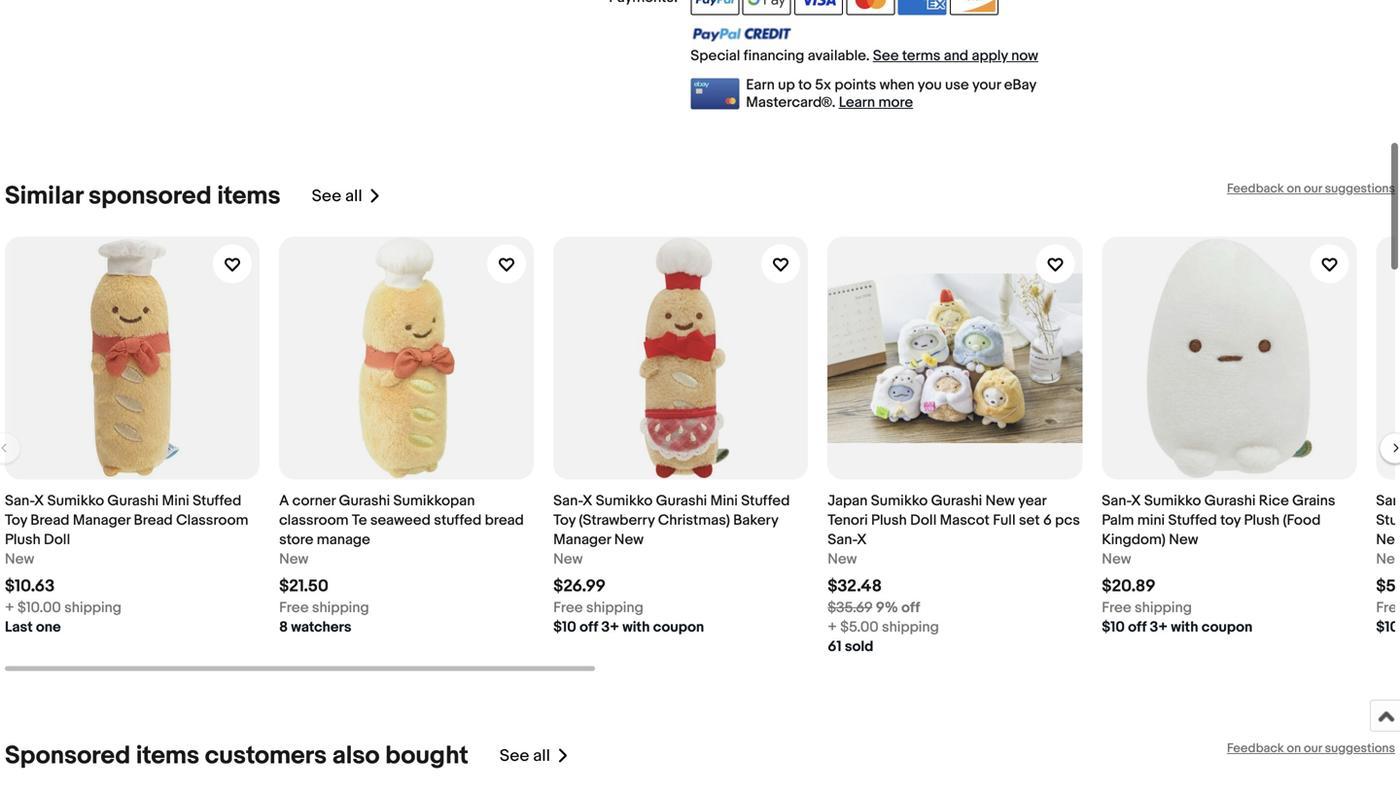 Task type: vqa. For each thing, say whether or not it's contained in the screenshot.


Task type: describe. For each thing, give the bounding box(es) containing it.
all for sponsored items customers also bought
[[533, 746, 550, 767]]

earn up to 5x points when you use your ebay mastercard®.
[[746, 76, 1036, 111]]

new right kingdom)
[[1169, 531, 1198, 549]]

new text field for $32.48
[[828, 550, 857, 569]]

doll inside san-x sumikko gurashi mini stuffed toy bread manager  bread classroom plush doll new $10.63 + $10.00 shipping last one
[[44, 531, 70, 549]]

Free shipping text field
[[1102, 598, 1192, 618]]

$10.63
[[5, 577, 55, 597]]

earn
[[746, 76, 775, 94]]

free shipping text field for $26.99
[[553, 598, 643, 618]]

Free text field
[[1376, 598, 1400, 618]]

use
[[945, 76, 969, 94]]

shipping inside a corner gurashi sumikkopan classroom te seaweed stuffed bread store manage new $21.50 free shipping 8 watchers
[[312, 599, 369, 617]]

feedback for sponsored items customers also bought
[[1227, 741, 1284, 756]]

similar sponsored items
[[5, 181, 281, 211]]

sumikko for $10.63
[[47, 492, 104, 510]]

your
[[972, 76, 1001, 94]]

paypal credit image
[[691, 27, 792, 42]]

$10.00
[[18, 599, 61, 617]]

manager inside san-x sumikko gurashi mini stuffed toy (strawberry christmas) bakery manager new new $26.99 free shipping $10 off 3+ with coupon
[[553, 531, 611, 549]]

our for similar sponsored items
[[1304, 181, 1322, 196]]

feedback on our suggestions for sponsored items customers also bought
[[1227, 741, 1395, 756]]

palm
[[1102, 512, 1134, 529]]

off for free
[[1128, 619, 1147, 636]]

toy for $26.99
[[553, 512, 576, 529]]

8
[[279, 619, 288, 636]]

shipping inside san-x sumikko gurashi mini stuffed toy (strawberry christmas) bakery manager new new $26.99 free shipping $10 off 3+ with coupon
[[586, 599, 643, 617]]

customers
[[205, 741, 327, 772]]

special financing available. see terms and apply now
[[691, 47, 1038, 65]]

$20.89 text field
[[1102, 577, 1156, 597]]

manage
[[317, 531, 370, 549]]

bakery
[[733, 512, 778, 529]]

see all link for sponsored items customers also bought
[[500, 741, 570, 772]]

one
[[36, 619, 61, 636]]

with inside san-x sumikko gurashi mini stuffed toy (strawberry christmas) bakery manager new new $26.99 free shipping $10 off 3+ with coupon
[[623, 619, 650, 636]]

apply
[[972, 47, 1008, 65]]

year
[[1018, 492, 1046, 510]]

(strawberry
[[579, 512, 655, 529]]

3+ inside san-x sumikko gurashi rice grains palm mini stuffed toy plush (food kingdom) new new $20.89 free shipping $10 off 3+ with coupon
[[1150, 619, 1168, 636]]

+ $10.00 shipping text field
[[5, 598, 122, 618]]

seaweed
[[370, 512, 431, 529]]

see all text field for sponsored items customers also bought
[[500, 746, 550, 767]]

sponsored
[[5, 741, 130, 772]]

3 new text field from the left
[[1376, 550, 1400, 569]]

$35.69
[[828, 599, 872, 617]]

$32.48 text field
[[828, 577, 882, 597]]

new text field for $21.50
[[279, 550, 309, 569]]

(food
[[1283, 512, 1321, 529]]

coupon inside san-x sumikko gurashi rice grains palm mini stuffed toy plush (food kingdom) new new $20.89 free shipping $10 off 3+ with coupon
[[1202, 619, 1253, 636]]

last
[[5, 619, 33, 636]]

san-x sumikko gurashi rice grains palm mini stuffed toy plush (food kingdom) new new $20.89 free shipping $10 off 3+ with coupon
[[1102, 492, 1335, 636]]

gurashi inside japan sumikko gurashi new year tenori plush doll mascot full set 6 pcs san-x new $32.48 $35.69 9% off + $5.00 shipping 61 sold
[[931, 492, 982, 510]]

0 vertical spatial items
[[217, 181, 281, 211]]

discover image
[[950, 0, 999, 15]]

6
[[1043, 512, 1052, 529]]

sumikko for $20.89
[[1144, 492, 1201, 510]]

Last one text field
[[5, 618, 61, 637]]

free shipping text field for $21.50
[[279, 598, 369, 618]]

corner
[[292, 492, 336, 510]]

bread
[[485, 512, 524, 529]]

see all for sponsored items customers also bought
[[500, 746, 550, 767]]

feedback on our suggestions link for sponsored items customers also bought
[[1227, 741, 1395, 756]]

shipping inside san-x sumikko gurashi mini stuffed toy bread manager  bread classroom plush doll new $10.63 + $10.00 shipping last one
[[64, 599, 122, 617]]

plush inside san-x sumikko gurashi mini stuffed toy bread manager  bread classroom plush doll new $10.63 + $10.00 shipping last one
[[5, 531, 41, 549]]

new up $32.48 text box
[[828, 551, 857, 568]]

pcs
[[1055, 512, 1080, 529]]

master card image
[[846, 0, 895, 15]]

visa image
[[794, 0, 843, 15]]

+ $5.00 shipping text field
[[828, 618, 939, 637]]

plush inside japan sumikko gurashi new year tenori plush doll mascot full set 6 pcs san-x new $32.48 $35.69 9% off + $5.00 shipping 61 sold
[[871, 512, 907, 529]]

san-x sumikko gurashi mini stuffed toy bread manager  bread classroom plush doll new $10.63 + $10.00 shipping last one
[[5, 492, 248, 636]]

$10 off 3+ with coupon text field
[[1102, 618, 1253, 637]]

te
[[352, 512, 367, 529]]

see all for similar sponsored items
[[312, 186, 362, 207]]

on for sponsored items customers also bought
[[1287, 741, 1301, 756]]

4 free from the left
[[1376, 599, 1400, 617]]

coupon inside san-x sumikko gurashi mini stuffed toy (strawberry christmas) bakery manager new new $26.99 free shipping $10 off 3+ with coupon
[[653, 619, 704, 636]]

plush inside san-x sumikko gurashi rice grains palm mini stuffed toy plush (food kingdom) new new $20.89 free shipping $10 off 3+ with coupon
[[1244, 512, 1280, 529]]

learn more link
[[839, 94, 913, 111]]

special
[[691, 47, 740, 65]]

new inside san-x sumikko gurashi mini stuffed toy bread manager  bread classroom plush doll new $10.63 + $10.00 shipping last one
[[5, 551, 34, 568]]

a
[[279, 492, 289, 510]]

suggestions for sponsored items customers also bought
[[1325, 741, 1395, 756]]

x inside japan sumikko gurashi new year tenori plush doll mascot full set 6 pcs san-x new $32.48 $35.69 9% off + $5.00 shipping 61 sold
[[857, 531, 867, 549]]

mini for $10.63
[[162, 492, 189, 510]]

stuffed for $26.99
[[741, 492, 790, 510]]

grains
[[1292, 492, 1335, 510]]

when
[[880, 76, 914, 94]]

off inside san-x sumikko gurashi mini stuffed toy (strawberry christmas) bakery manager new new $26.99 free shipping $10 off 3+ with coupon
[[580, 619, 598, 636]]

new text field for $20.89
[[1102, 550, 1131, 569]]

mastercard®.
[[746, 94, 836, 111]]

with inside san-x sumikko gurashi rice grains palm mini stuffed toy plush (food kingdom) new new $20.89 free shipping $10 off 3+ with coupon
[[1171, 619, 1198, 636]]

sumikkopan
[[393, 492, 475, 510]]

a corner gurashi sumikkopan classroom te seaweed stuffed bread store manage new $21.50 free shipping 8 watchers
[[279, 492, 524, 636]]

1 vertical spatial items
[[136, 741, 199, 772]]

bought
[[385, 741, 468, 772]]

san- for $10.63
[[5, 492, 34, 510]]

available.
[[808, 47, 870, 65]]

toy for new
[[5, 512, 27, 529]]

see terms and apply now link
[[873, 47, 1038, 65]]

3+ inside san-x sumikko gurashi mini stuffed toy (strawberry christmas) bakery manager new new $26.99 free shipping $10 off 3+ with coupon
[[601, 619, 619, 636]]

feedback for similar sponsored items
[[1227, 181, 1284, 196]]

new text field for $26.99
[[553, 550, 583, 569]]

$10 text field
[[1376, 618, 1400, 637]]

8 watchers text field
[[279, 618, 351, 637]]

new down kingdom)
[[1102, 551, 1131, 568]]

$26.99 text field
[[553, 577, 606, 597]]

$52
[[1376, 577, 1400, 597]]

financing
[[744, 47, 804, 65]]

$21.50
[[279, 577, 328, 597]]



Task type: locate. For each thing, give the bounding box(es) containing it.
$10.63 text field
[[5, 577, 55, 597]]

new
[[986, 492, 1015, 510], [614, 531, 644, 549], [1169, 531, 1198, 549], [5, 551, 34, 568], [279, 551, 309, 568], [553, 551, 583, 568], [828, 551, 857, 568], [1102, 551, 1131, 568], [1376, 551, 1400, 568]]

new text field up $10.63
[[5, 550, 34, 569]]

4 sumikko from the left
[[1144, 492, 1201, 510]]

san- down tenori
[[828, 531, 857, 549]]

1 horizontal spatial toy
[[553, 512, 576, 529]]

gurashi inside san-x sumikko gurashi rice grains palm mini stuffed toy plush (food kingdom) new new $20.89 free shipping $10 off 3+ with coupon
[[1204, 492, 1256, 510]]

4 gurashi from the left
[[931, 492, 982, 510]]

on
[[1287, 181, 1301, 196], [1287, 741, 1301, 756]]

1 free shipping text field from the left
[[279, 598, 369, 618]]

sumikko up mini
[[1144, 492, 1201, 510]]

free up 8
[[279, 599, 309, 617]]

toy inside san-x sumikko gurashi mini stuffed toy (strawberry christmas) bakery manager new new $26.99 free shipping $10 off 3+ with coupon
[[553, 512, 576, 529]]

mini
[[162, 492, 189, 510], [710, 492, 738, 510]]

2 3+ from the left
[[1150, 619, 1168, 636]]

Free shipping text field
[[279, 598, 369, 618], [553, 598, 643, 618]]

+ inside japan sumikko gurashi new year tenori plush doll mascot full set 6 pcs san-x new $32.48 $35.69 9% off + $5.00 shipping 61 sold
[[828, 619, 837, 636]]

3 gurashi from the left
[[656, 492, 707, 510]]

learn more
[[839, 94, 913, 111]]

mini for $26.99
[[710, 492, 738, 510]]

bread left classroom
[[134, 512, 173, 529]]

2 gurashi from the left
[[339, 492, 390, 510]]

ebay mastercard image
[[691, 78, 739, 109]]

2 our from the top
[[1304, 741, 1322, 756]]

$20.89
[[1102, 577, 1156, 597]]

x down tenori
[[857, 531, 867, 549]]

0 horizontal spatial see
[[312, 186, 341, 207]]

x for $26.99
[[583, 492, 592, 510]]

0 horizontal spatial see all link
[[312, 181, 382, 211]]

doll up $10.63 text field
[[44, 531, 70, 549]]

sumikko up $10.63 text field
[[47, 492, 104, 510]]

all
[[345, 186, 362, 207], [533, 746, 550, 767]]

bread
[[30, 512, 70, 529], [134, 512, 173, 529]]

off inside japan sumikko gurashi new year tenori plush doll mascot full set 6 pcs san-x new $32.48 $35.69 9% off + $5.00 shipping 61 sold
[[901, 599, 920, 617]]

1 vertical spatial our
[[1304, 741, 1322, 756]]

doll inside japan sumikko gurashi new year tenori plush doll mascot full set 6 pcs san-x new $32.48 $35.69 9% off + $5.00 shipping 61 sold
[[910, 512, 937, 529]]

0 horizontal spatial coupon
[[653, 619, 704, 636]]

5 gurashi from the left
[[1204, 492, 1256, 510]]

free
[[279, 599, 309, 617], [553, 599, 583, 617], [1102, 599, 1131, 617], [1376, 599, 1400, 617]]

set
[[1019, 512, 1040, 529]]

0 horizontal spatial stuffed
[[193, 492, 241, 510]]

0 horizontal spatial bread
[[30, 512, 70, 529]]

toy
[[1220, 512, 1241, 529]]

$5.00
[[840, 619, 879, 636]]

new text field up $32.48 text box
[[828, 550, 857, 569]]

sumikko inside san-x sumikko gurashi mini stuffed toy bread manager  bread classroom plush doll new $10.63 + $10.00 shipping last one
[[47, 492, 104, 510]]

on for similar sponsored items
[[1287, 181, 1301, 196]]

1 bread from the left
[[30, 512, 70, 529]]

also
[[332, 741, 380, 772]]

free shipping text field down the $26.99 text box
[[553, 598, 643, 618]]

1 vertical spatial on
[[1287, 741, 1301, 756]]

1 vertical spatial feedback on our suggestions link
[[1227, 741, 1395, 756]]

3+
[[601, 619, 619, 636], [1150, 619, 1168, 636]]

1 on from the top
[[1287, 181, 1301, 196]]

japan
[[828, 492, 868, 510]]

2 mini from the left
[[710, 492, 738, 510]]

1 feedback on our suggestions link from the top
[[1227, 181, 1395, 196]]

mascot
[[940, 512, 990, 529]]

sumikko inside san-x sumikko gurashi rice grains palm mini stuffed toy plush (food kingdom) new new $20.89 free shipping $10 off 3+ with coupon
[[1144, 492, 1201, 510]]

manager
[[73, 512, 130, 529], [553, 531, 611, 549]]

shipping up $10 off 3+ with coupon text field
[[1135, 599, 1192, 617]]

0 horizontal spatial $10
[[553, 619, 576, 636]]

0 horizontal spatial all
[[345, 186, 362, 207]]

free inside san-x sumikko gurashi rice grains palm mini stuffed toy plush (food kingdom) new new $20.89 free shipping $10 off 3+ with coupon
[[1102, 599, 1131, 617]]

1 vertical spatial suggestions
[[1325, 741, 1395, 756]]

1 horizontal spatial +
[[828, 619, 837, 636]]

0 vertical spatial see all link
[[312, 181, 382, 211]]

1 horizontal spatial plush
[[871, 512, 907, 529]]

all for similar sponsored items
[[345, 186, 362, 207]]

2 horizontal spatial off
[[1128, 619, 1147, 636]]

x for $20.89
[[1131, 492, 1141, 510]]

plush up $10.63
[[5, 531, 41, 549]]

1 vertical spatial see all text field
[[500, 746, 550, 767]]

more
[[878, 94, 913, 111]]

gurashi inside san-x sumikko gurashi mini stuffed toy (strawberry christmas) bakery manager new new $26.99 free shipping $10 off 3+ with coupon
[[656, 492, 707, 510]]

1 free from the left
[[279, 599, 309, 617]]

2 new text field from the left
[[279, 550, 309, 569]]

0 vertical spatial doll
[[910, 512, 937, 529]]

see for customers
[[500, 746, 529, 767]]

toy up $10.63
[[5, 512, 27, 529]]

new text field for doll
[[5, 550, 34, 569]]

free shipping text field up watchers
[[279, 598, 369, 618]]

1 horizontal spatial stuffed
[[741, 492, 790, 510]]

stuffed for $10.63
[[193, 492, 241, 510]]

0 vertical spatial on
[[1287, 181, 1301, 196]]

watchers
[[291, 619, 351, 636]]

similar
[[5, 181, 83, 211]]

$10 inside san-x sumikko gurashi mini stuffed toy (strawberry christmas) bakery manager new new $26.99 free shipping $10 off 3+ with coupon
[[553, 619, 576, 636]]

0 horizontal spatial toy
[[5, 512, 27, 529]]

suggestions for similar sponsored items
[[1325, 181, 1395, 196]]

0 horizontal spatial see all
[[312, 186, 362, 207]]

2 horizontal spatial stuffed
[[1168, 512, 1217, 529]]

0 horizontal spatial free shipping text field
[[279, 598, 369, 618]]

1 3+ from the left
[[601, 619, 619, 636]]

see all link for similar sponsored items
[[312, 181, 382, 211]]

toy
[[5, 512, 27, 529], [553, 512, 576, 529]]

0 horizontal spatial +
[[5, 599, 14, 617]]

san- for $20.89
[[1102, 492, 1131, 510]]

japan sumikko gurashi new year tenori plush doll mascot full set 6 pcs san-x new $32.48 $35.69 9% off + $5.00 shipping 61 sold
[[828, 492, 1080, 656]]

2 suggestions from the top
[[1325, 741, 1395, 756]]

1 with from the left
[[623, 619, 650, 636]]

1 horizontal spatial manager
[[553, 531, 611, 549]]

new up $52 text field
[[1376, 551, 1400, 568]]

0 horizontal spatial see all text field
[[312, 186, 362, 207]]

free up $10 text field
[[1376, 599, 1400, 617]]

1 horizontal spatial items
[[217, 181, 281, 211]]

3 sumikko from the left
[[871, 492, 928, 510]]

0 horizontal spatial mini
[[162, 492, 189, 510]]

2 with from the left
[[1171, 619, 1198, 636]]

san- up (strawberry
[[553, 492, 583, 510]]

1 horizontal spatial with
[[1171, 619, 1198, 636]]

manager inside san-x sumikko gurashi mini stuffed toy bread manager  bread classroom plush doll new $10.63 + $10.00 shipping last one
[[73, 512, 130, 529]]

2 bread from the left
[[134, 512, 173, 529]]

mini inside san-x sumikko gurashi mini stuffed toy (strawberry christmas) bakery manager new new $26.99 free shipping $10 off 3+ with coupon
[[710, 492, 738, 510]]

+ up last
[[5, 599, 14, 617]]

$26.99
[[553, 577, 606, 597]]

9%
[[876, 599, 898, 617]]

terms
[[902, 47, 941, 65]]

bread up $10.63
[[30, 512, 70, 529]]

2 feedback from the top
[[1227, 741, 1284, 756]]

kingdom)
[[1102, 531, 1166, 549]]

mini up classroom
[[162, 492, 189, 510]]

christmas)
[[658, 512, 730, 529]]

san- inside san-x sumikko gurashi mini stuffed toy (strawberry christmas) bakery manager new new $26.99 free shipping $10 off 3+ with coupon
[[553, 492, 583, 510]]

san- inside san-x sumikko gurashi mini stuffed toy bread manager  bread classroom plush doll new $10.63 + $10.00 shipping last one
[[5, 492, 34, 510]]

1 horizontal spatial doll
[[910, 512, 937, 529]]

2 free shipping text field from the left
[[553, 598, 643, 618]]

$10
[[553, 619, 576, 636], [1102, 619, 1125, 636], [1376, 619, 1399, 636]]

san- for $26.99
[[553, 492, 583, 510]]

gurashi inside san-x sumikko gurashi mini stuffed toy bread manager  bread classroom plush doll new $10.63 + $10.00 shipping last one
[[107, 492, 159, 510]]

3+ down free shipping text box
[[1150, 619, 1168, 636]]

mini inside san-x sumikko gurashi mini stuffed toy bread manager  bread classroom plush doll new $10.63 + $10.00 shipping last one
[[162, 492, 189, 510]]

free inside a corner gurashi sumikkopan classroom te seaweed stuffed bread store manage new $21.50 free shipping 8 watchers
[[279, 599, 309, 617]]

new inside a corner gurashi sumikkopan classroom te seaweed stuffed bread store manage new $21.50 free shipping 8 watchers
[[279, 551, 309, 568]]

up
[[778, 76, 795, 94]]

feedback
[[1227, 181, 1284, 196], [1227, 741, 1284, 756]]

san- inside japan sumikko gurashi new year tenori plush doll mascot full set 6 pcs san-x new $32.48 $35.69 9% off + $5.00 shipping 61 sold
[[828, 531, 857, 549]]

new text field up $52 text field
[[1376, 550, 1400, 569]]

shipping down "9%"
[[882, 619, 939, 636]]

1 vertical spatial feedback on our suggestions
[[1227, 741, 1395, 756]]

1 horizontal spatial new text field
[[828, 550, 857, 569]]

1 vertical spatial doll
[[44, 531, 70, 549]]

new down store
[[279, 551, 309, 568]]

manager up + $10.00 shipping text box
[[73, 512, 130, 529]]

5x
[[815, 76, 831, 94]]

tenori
[[828, 512, 868, 529]]

0 vertical spatial all
[[345, 186, 362, 207]]

0 vertical spatial +
[[5, 599, 14, 617]]

see all link
[[312, 181, 382, 211], [500, 741, 570, 772]]

2 horizontal spatial $10
[[1376, 619, 1399, 636]]

rice
[[1259, 492, 1289, 510]]

0 vertical spatial see
[[873, 47, 899, 65]]

1 coupon from the left
[[653, 619, 704, 636]]

1 $10 from the left
[[553, 619, 576, 636]]

shipping
[[64, 599, 122, 617], [312, 599, 369, 617], [586, 599, 643, 617], [1135, 599, 1192, 617], [882, 619, 939, 636]]

2 free from the left
[[553, 599, 583, 617]]

san- up the palm
[[1102, 492, 1131, 510]]

61
[[828, 638, 842, 656]]

1 vertical spatial feedback
[[1227, 741, 1284, 756]]

61 sold text field
[[828, 637, 873, 657]]

1 new text field from the left
[[5, 550, 34, 569]]

stuffed inside san-x sumikko gurashi mini stuffed toy bread manager  bread classroom plush doll new $10.63 + $10.00 shipping last one
[[193, 492, 241, 510]]

2 sumikko from the left
[[596, 492, 653, 510]]

sumikko inside japan sumikko gurashi new year tenori plush doll mascot full set 6 pcs san-x new $32.48 $35.69 9% off + $5.00 shipping 61 sold
[[871, 492, 928, 510]]

0 vertical spatial see all
[[312, 186, 362, 207]]

+ up '61'
[[828, 619, 837, 636]]

2 horizontal spatial new text field
[[1102, 550, 1131, 569]]

learn
[[839, 94, 875, 111]]

san
[[1376, 492, 1400, 510]]

0 vertical spatial feedback on our suggestions link
[[1227, 181, 1395, 196]]

0 horizontal spatial doll
[[44, 531, 70, 549]]

0 horizontal spatial off
[[580, 619, 598, 636]]

manager down (strawberry
[[553, 531, 611, 549]]

2 horizontal spatial see
[[873, 47, 899, 65]]

stuffed left toy
[[1168, 512, 1217, 529]]

1 vertical spatial manager
[[553, 531, 611, 549]]

See all text field
[[312, 186, 362, 207], [500, 746, 550, 767]]

2 horizontal spatial new text field
[[1376, 550, 1400, 569]]

sponsored items customers also bought
[[5, 741, 468, 772]]

new up $10.63
[[5, 551, 34, 568]]

shipping right "$10.00"
[[64, 599, 122, 617]]

+ inside san-x sumikko gurashi mini stuffed toy bread manager  bread classroom plush doll new $10.63 + $10.00 shipping last one
[[5, 599, 14, 617]]

1 horizontal spatial free shipping text field
[[553, 598, 643, 618]]

new up the $26.99 text box
[[553, 551, 583, 568]]

full
[[993, 512, 1016, 529]]

1 vertical spatial +
[[828, 619, 837, 636]]

1 vertical spatial see all
[[500, 746, 550, 767]]

x up $10.63 text field
[[34, 492, 44, 510]]

$10 off 3+ with coupon text field
[[553, 618, 704, 637]]

feedback on our suggestions
[[1227, 181, 1395, 196], [1227, 741, 1395, 756]]

san- inside san-x sumikko gurashi rice grains palm mini stuffed toy plush (food kingdom) new new $20.89 free shipping $10 off 3+ with coupon
[[1102, 492, 1131, 510]]

0 horizontal spatial plush
[[5, 531, 41, 549]]

off right "9%"
[[901, 599, 920, 617]]

paypal image
[[691, 0, 739, 15]]

x inside san-x sumikko gurashi mini stuffed toy bread manager  bread classroom plush doll new $10.63 + $10.00 shipping last one
[[34, 492, 44, 510]]

$10 inside san new $52 free $10
[[1376, 619, 1399, 636]]

stuffed
[[193, 492, 241, 510], [741, 492, 790, 510], [1168, 512, 1217, 529]]

feedback on our suggestions for similar sponsored items
[[1227, 181, 1395, 196]]

2 horizontal spatial plush
[[1244, 512, 1280, 529]]

x
[[34, 492, 44, 510], [583, 492, 592, 510], [1131, 492, 1141, 510], [857, 531, 867, 549]]

shipping up $10 off 3+ with coupon text box
[[586, 599, 643, 617]]

free down the $26.99 text box
[[553, 599, 583, 617]]

suggestions
[[1325, 181, 1395, 196], [1325, 741, 1395, 756]]

new up full
[[986, 492, 1015, 510]]

2 feedback on our suggestions from the top
[[1227, 741, 1395, 756]]

plush down rice at the right
[[1244, 512, 1280, 529]]

to
[[798, 76, 812, 94]]

1 horizontal spatial bread
[[134, 512, 173, 529]]

0 vertical spatial manager
[[73, 512, 130, 529]]

0 horizontal spatial items
[[136, 741, 199, 772]]

ebay
[[1004, 76, 1036, 94]]

coupon
[[653, 619, 704, 636], [1202, 619, 1253, 636]]

3 $10 from the left
[[1376, 619, 1399, 636]]

1 horizontal spatial coupon
[[1202, 619, 1253, 636]]

$10 down the $26.99 text box
[[553, 619, 576, 636]]

shipping up watchers
[[312, 599, 369, 617]]

see for items
[[312, 186, 341, 207]]

1 horizontal spatial see all
[[500, 746, 550, 767]]

gurashi for $20.89
[[1204, 492, 1256, 510]]

x up mini
[[1131, 492, 1141, 510]]

x for $10.63
[[34, 492, 44, 510]]

new text field down store
[[279, 550, 309, 569]]

2 toy from the left
[[553, 512, 576, 529]]

points
[[835, 76, 876, 94]]

$10 inside san-x sumikko gurashi rice grains palm mini stuffed toy plush (food kingdom) new new $20.89 free shipping $10 off 3+ with coupon
[[1102, 619, 1125, 636]]

toy left (strawberry
[[553, 512, 576, 529]]

gurashi inside a corner gurashi sumikkopan classroom te seaweed stuffed bread store manage new $21.50 free shipping 8 watchers
[[339, 492, 390, 510]]

0 horizontal spatial with
[[623, 619, 650, 636]]

stuffed inside san-x sumikko gurashi rice grains palm mini stuffed toy plush (food kingdom) new new $20.89 free shipping $10 off 3+ with coupon
[[1168, 512, 1217, 529]]

sold
[[845, 638, 873, 656]]

0 vertical spatial feedback
[[1227, 181, 1284, 196]]

1 horizontal spatial see
[[500, 746, 529, 767]]

sumikko right japan
[[871, 492, 928, 510]]

new text field down kingdom)
[[1102, 550, 1131, 569]]

san- up $10.63 text field
[[5, 492, 34, 510]]

sumikko inside san-x sumikko gurashi mini stuffed toy (strawberry christmas) bakery manager new new $26.99 free shipping $10 off 3+ with coupon
[[596, 492, 653, 510]]

x inside san-x sumikko gurashi mini stuffed toy (strawberry christmas) bakery manager new new $26.99 free shipping $10 off 3+ with coupon
[[583, 492, 592, 510]]

2 feedback on our suggestions link from the top
[[1227, 741, 1395, 756]]

mini
[[1137, 512, 1165, 529]]

feedback on our suggestions link for similar sponsored items
[[1227, 181, 1395, 196]]

off inside san-x sumikko gurashi rice grains palm mini stuffed toy plush (food kingdom) new new $20.89 free shipping $10 off 3+ with coupon
[[1128, 619, 1147, 636]]

shipping inside san-x sumikko gurashi rice grains palm mini stuffed toy plush (food kingdom) new new $20.89 free shipping $10 off 3+ with coupon
[[1135, 599, 1192, 617]]

$10 down free shipping text box
[[1102, 619, 1125, 636]]

gurashi
[[107, 492, 159, 510], [339, 492, 390, 510], [656, 492, 707, 510], [931, 492, 982, 510], [1204, 492, 1256, 510]]

new down (strawberry
[[614, 531, 644, 549]]

3 free from the left
[[1102, 599, 1131, 617]]

2 new text field from the left
[[828, 550, 857, 569]]

sponsored
[[89, 181, 212, 211]]

0 vertical spatial our
[[1304, 181, 1322, 196]]

New text field
[[553, 550, 583, 569], [828, 550, 857, 569], [1102, 550, 1131, 569]]

doll left mascot
[[910, 512, 937, 529]]

1 horizontal spatial new text field
[[279, 550, 309, 569]]

1 vertical spatial all
[[533, 746, 550, 767]]

see all
[[312, 186, 362, 207], [500, 746, 550, 767]]

0 vertical spatial feedback on our suggestions
[[1227, 181, 1395, 196]]

1 suggestions from the top
[[1325, 181, 1395, 196]]

1 horizontal spatial mini
[[710, 492, 738, 510]]

plush
[[871, 512, 907, 529], [1244, 512, 1280, 529], [5, 531, 41, 549]]

3+ down $26.99
[[601, 619, 619, 636]]

1 sumikko from the left
[[47, 492, 104, 510]]

san-x sumikko gurashi mini stuffed toy (strawberry christmas) bakery manager new new $26.99 free shipping $10 off 3+ with coupon
[[553, 492, 790, 636]]

1 toy from the left
[[5, 512, 27, 529]]

1 horizontal spatial off
[[901, 599, 920, 617]]

1 horizontal spatial $10
[[1102, 619, 1125, 636]]

1 horizontal spatial all
[[533, 746, 550, 767]]

0 vertical spatial suggestions
[[1325, 181, 1395, 196]]

stuffed
[[434, 512, 482, 529]]

classroom
[[279, 512, 349, 529]]

1 horizontal spatial 3+
[[1150, 619, 1168, 636]]

classroom
[[176, 512, 248, 529]]

google pay image
[[742, 0, 791, 15]]

1 vertical spatial see
[[312, 186, 341, 207]]

our for sponsored items customers also bought
[[1304, 741, 1322, 756]]

american express image
[[898, 0, 947, 15]]

0 vertical spatial see all text field
[[312, 186, 362, 207]]

$32.48
[[828, 577, 882, 597]]

stuffed up 'bakery'
[[741, 492, 790, 510]]

toy inside san-x sumikko gurashi mini stuffed toy bread manager  bread classroom plush doll new $10.63 + $10.00 shipping last one
[[5, 512, 27, 529]]

stuffed up classroom
[[193, 492, 241, 510]]

2 vertical spatial see
[[500, 746, 529, 767]]

1 new text field from the left
[[553, 550, 583, 569]]

off for $32.48
[[901, 599, 920, 617]]

plush right tenori
[[871, 512, 907, 529]]

New text field
[[5, 550, 34, 569], [279, 550, 309, 569], [1376, 550, 1400, 569]]

0 horizontal spatial 3+
[[601, 619, 619, 636]]

3 new text field from the left
[[1102, 550, 1131, 569]]

$21.50 text field
[[279, 577, 328, 597]]

store
[[279, 531, 313, 549]]

and
[[944, 47, 968, 65]]

gurashi for $26.99
[[656, 492, 707, 510]]

sumikko up (strawberry
[[596, 492, 653, 510]]

2 coupon from the left
[[1202, 619, 1253, 636]]

stuffed inside san-x sumikko gurashi mini stuffed toy (strawberry christmas) bakery manager new new $26.99 free shipping $10 off 3+ with coupon
[[741, 492, 790, 510]]

x inside san-x sumikko gurashi rice grains palm mini stuffed toy plush (food kingdom) new new $20.89 free shipping $10 off 3+ with coupon
[[1131, 492, 1141, 510]]

1 horizontal spatial see all text field
[[500, 746, 550, 767]]

off down free shipping text box
[[1128, 619, 1147, 636]]

+
[[5, 599, 14, 617], [828, 619, 837, 636]]

san new $52 free $10 
[[1376, 492, 1400, 636]]

1 feedback from the top
[[1227, 181, 1284, 196]]

see all text field for similar sponsored items
[[312, 186, 362, 207]]

off down $26.99
[[580, 619, 598, 636]]

mini up christmas) on the bottom of the page
[[710, 492, 738, 510]]

1 vertical spatial see all link
[[500, 741, 570, 772]]

0 horizontal spatial manager
[[73, 512, 130, 529]]

now
[[1011, 47, 1038, 65]]

2 on from the top
[[1287, 741, 1301, 756]]

new text field up the $26.99 text box
[[553, 550, 583, 569]]

gurashi for $10.63
[[107, 492, 159, 510]]

2 $10 from the left
[[1102, 619, 1125, 636]]

$52 text field
[[1376, 577, 1400, 597]]

previous price $35.69 9% off text field
[[828, 598, 920, 618]]

1 mini from the left
[[162, 492, 189, 510]]

off
[[901, 599, 920, 617], [580, 619, 598, 636], [1128, 619, 1147, 636]]

1 feedback on our suggestions from the top
[[1227, 181, 1395, 196]]

you
[[918, 76, 942, 94]]

shipping inside japan sumikko gurashi new year tenori plush doll mascot full set 6 pcs san-x new $32.48 $35.69 9% off + $5.00 shipping 61 sold
[[882, 619, 939, 636]]

1 our from the top
[[1304, 181, 1322, 196]]

feedback on our suggestions link
[[1227, 181, 1395, 196], [1227, 741, 1395, 756]]

free inside san-x sumikko gurashi mini stuffed toy (strawberry christmas) bakery manager new new $26.99 free shipping $10 off 3+ with coupon
[[553, 599, 583, 617]]

$10 down free text box
[[1376, 619, 1399, 636]]

1 gurashi from the left
[[107, 492, 159, 510]]

1 horizontal spatial see all link
[[500, 741, 570, 772]]

free down $20.89 'text box'
[[1102, 599, 1131, 617]]

0 horizontal spatial new text field
[[5, 550, 34, 569]]

sumikko for $26.99
[[596, 492, 653, 510]]

0 horizontal spatial new text field
[[553, 550, 583, 569]]

san-
[[5, 492, 34, 510], [553, 492, 583, 510], [1102, 492, 1131, 510], [828, 531, 857, 549]]

x up (strawberry
[[583, 492, 592, 510]]



